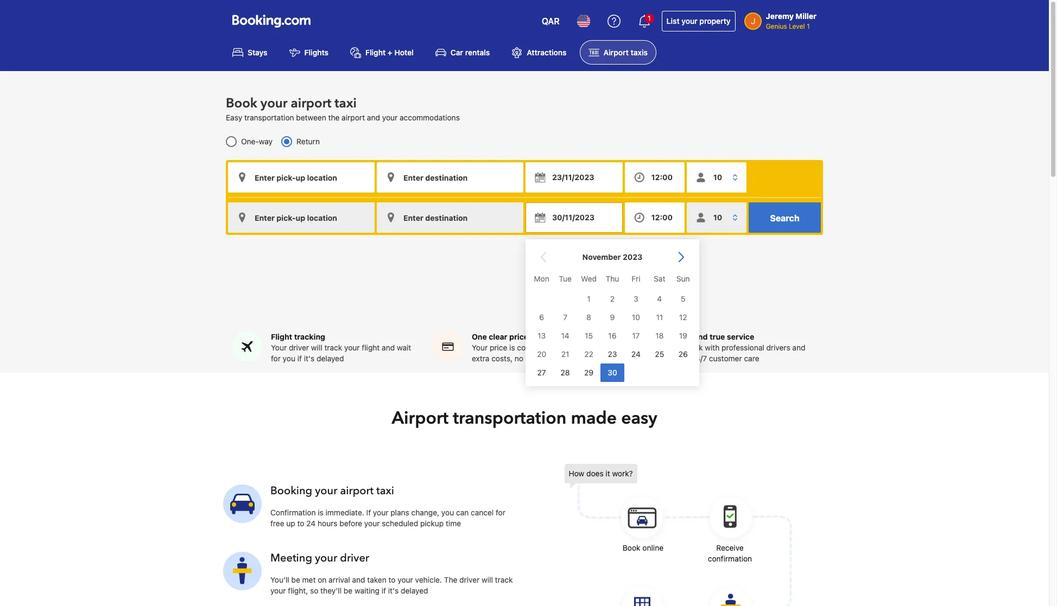 Task type: vqa. For each thing, say whether or not it's contained in the screenshot.
NOVEMBER 2023
yes



Task type: locate. For each thing, give the bounding box(es) containing it.
for for confirmation is immediate. if your plans change, you can cancel for free up to 24 hours before your scheduled pickup time
[[496, 508, 506, 517]]

you down tracking
[[283, 354, 295, 363]]

1 horizontal spatial to
[[389, 576, 396, 585]]

0 horizontal spatial airport
[[392, 407, 449, 431]]

1 horizontal spatial airport
[[604, 48, 629, 57]]

23 button
[[601, 345, 624, 364]]

to
[[297, 519, 304, 528], [389, 576, 396, 585]]

work
[[686, 343, 703, 352]]

book left online
[[623, 544, 641, 553]]

fri
[[632, 274, 641, 283]]

1 your from the left
[[271, 343, 287, 352]]

0 vertical spatial airport
[[291, 95, 331, 113]]

flight
[[365, 48, 386, 57], [271, 332, 292, 342]]

0 horizontal spatial transportation
[[244, 113, 294, 122]]

car rentals link
[[427, 40, 499, 65]]

met
[[302, 576, 316, 585]]

1 horizontal spatial you
[[441, 508, 454, 517]]

2 your from the left
[[472, 343, 488, 352]]

sun
[[676, 274, 690, 283]]

1 horizontal spatial is
[[509, 343, 515, 352]]

1 vertical spatial to
[[389, 576, 396, 585]]

plans
[[391, 508, 409, 517]]

0 vertical spatial book
[[226, 95, 257, 113]]

22
[[584, 350, 593, 359]]

flight left tracking
[[271, 332, 292, 342]]

9
[[610, 313, 615, 322]]

and right the
[[367, 113, 380, 122]]

airport for book
[[291, 95, 331, 113]]

rentals
[[465, 48, 490, 57]]

1 vertical spatial no
[[515, 354, 523, 363]]

1 horizontal spatial taxi
[[376, 484, 394, 498]]

0 vertical spatial price
[[509, 332, 528, 342]]

1 horizontal spatial transportation
[[453, 407, 567, 431]]

0 vertical spatial delayed
[[317, 354, 344, 363]]

1 12:00 from the top
[[651, 173, 673, 182]]

28 button
[[554, 364, 577, 382]]

up up 'required'
[[555, 343, 564, 352]]

0 horizontal spatial track
[[324, 343, 342, 352]]

driver down tracking
[[289, 343, 309, 352]]

november 2023
[[582, 253, 643, 262]]

your inside "list your property" link
[[682, 16, 698, 26]]

1 horizontal spatial up
[[555, 343, 564, 352]]

12:00 for 30/11/2023
[[651, 213, 673, 222]]

24 left hours
[[306, 519, 316, 528]]

it's down tracking
[[304, 354, 315, 363]]

1 vertical spatial if
[[382, 586, 386, 596]]

for inside confirmation is immediate. if your plans change, you can cancel for free up to 24 hours before your scheduled pickup time
[[496, 508, 506, 517]]

2 vertical spatial driver
[[459, 576, 480, 585]]

tried and true service we work with professional drivers and have 24/7 customer care
[[673, 332, 806, 363]]

1 button
[[631, 8, 657, 34]]

0 horizontal spatial your
[[271, 343, 287, 352]]

0 horizontal spatial for
[[271, 354, 281, 363]]

0 horizontal spatial you
[[283, 354, 295, 363]]

1 12:00 button from the top
[[625, 163, 685, 193]]

2 12:00 from the top
[[651, 213, 673, 222]]

no left cash
[[515, 354, 523, 363]]

track right the
[[495, 576, 513, 585]]

booking airport taxi image
[[564, 464, 793, 607], [223, 485, 262, 524], [223, 552, 262, 591]]

airport transportation made easy
[[392, 407, 657, 431]]

be down arrival
[[344, 586, 353, 596]]

before
[[340, 519, 362, 528]]

price down clear
[[490, 343, 507, 352]]

flight
[[362, 343, 380, 352]]

1 vertical spatial will
[[482, 576, 493, 585]]

we
[[673, 343, 684, 352]]

1 horizontal spatial your
[[472, 343, 488, 352]]

1 vertical spatial driver
[[340, 551, 369, 566]]

to down confirmation on the bottom left of page
[[297, 519, 304, 528]]

1 vertical spatial 12:00 button
[[625, 203, 685, 233]]

1 horizontal spatial no
[[591, 343, 600, 352]]

car rentals
[[451, 48, 490, 57]]

you
[[283, 354, 295, 363], [441, 508, 454, 517]]

0 vertical spatial track
[[324, 343, 342, 352]]

0 vertical spatial for
[[271, 354, 281, 363]]

1 vertical spatial up
[[286, 519, 295, 528]]

0 horizontal spatial flight
[[271, 332, 292, 342]]

24
[[631, 350, 641, 359], [306, 519, 316, 528]]

taxi up plans on the left of the page
[[376, 484, 394, 498]]

pickup
[[420, 519, 444, 528]]

track
[[324, 343, 342, 352], [495, 576, 513, 585]]

flight left the +
[[365, 48, 386, 57]]

cancel
[[471, 508, 494, 517]]

airport up the between
[[291, 95, 331, 113]]

price up confirmed on the bottom of the page
[[509, 332, 528, 342]]

0 horizontal spatial 24
[[306, 519, 316, 528]]

confirmation is immediate. if your plans change, you can cancel for free up to 24 hours before your scheduled pickup time
[[270, 508, 506, 528]]

0 vertical spatial will
[[311, 343, 322, 352]]

list your property
[[667, 16, 731, 26]]

1 down miller
[[807, 22, 810, 30]]

and inside book your airport taxi easy transportation between the airport and your accommodations
[[367, 113, 380, 122]]

does
[[586, 469, 604, 478]]

taxi inside book your airport taxi easy transportation between the airport and your accommodations
[[335, 95, 357, 113]]

0 vertical spatial is
[[509, 343, 515, 352]]

2 horizontal spatial driver
[[459, 576, 480, 585]]

book inside book your airport taxi easy transportation between the airport and your accommodations
[[226, 95, 257, 113]]

0 vertical spatial it's
[[304, 354, 315, 363]]

0 horizontal spatial no
[[515, 354, 523, 363]]

1 horizontal spatial for
[[496, 508, 506, 517]]

and
[[367, 113, 380, 122], [694, 332, 708, 342], [382, 343, 395, 352], [792, 343, 806, 352], [352, 576, 365, 585]]

0 vertical spatial airport
[[604, 48, 629, 57]]

12:00 button for 30/11/2023
[[625, 203, 685, 233]]

it's inside you'll be met on arrival and taken to your vehicle. the driver will track your flight, so they'll be waiting if it's delayed
[[388, 586, 399, 596]]

it's right "waiting"
[[388, 586, 399, 596]]

and up "waiting"
[[352, 576, 365, 585]]

and inside flight tracking your driver will track your flight and wait for you if it's delayed
[[382, 343, 395, 352]]

your right list
[[682, 16, 698, 26]]

your left "flight"
[[344, 343, 360, 352]]

0 vertical spatial 12:00 button
[[625, 163, 685, 193]]

taxis
[[631, 48, 648, 57]]

airport
[[291, 95, 331, 113], [342, 113, 365, 122], [340, 484, 374, 498]]

0 horizontal spatial it's
[[304, 354, 315, 363]]

airport right the
[[342, 113, 365, 122]]

track down tracking
[[324, 343, 342, 352]]

booking airport taxi image for booking your airport taxi
[[223, 485, 262, 524]]

0 horizontal spatial is
[[318, 508, 324, 517]]

0 horizontal spatial be
[[291, 576, 300, 585]]

1 horizontal spatial will
[[482, 576, 493, 585]]

1 vertical spatial is
[[318, 508, 324, 517]]

flight tracking your driver will track your flight and wait for you if it's delayed
[[271, 332, 411, 363]]

1 horizontal spatial be
[[344, 586, 353, 596]]

1 horizontal spatial flight
[[365, 48, 386, 57]]

1 vertical spatial you
[[441, 508, 454, 517]]

taxi up the
[[335, 95, 357, 113]]

flights
[[304, 48, 329, 57]]

easy
[[226, 113, 242, 122]]

jeremy
[[766, 11, 794, 21]]

made
[[571, 407, 617, 431]]

driver up arrival
[[340, 551, 369, 566]]

flight inside flight tracking your driver will track your flight and wait for you if it's delayed
[[271, 332, 292, 342]]

the
[[328, 113, 340, 122]]

0 vertical spatial 12:00
[[651, 173, 673, 182]]

24 inside confirmation is immediate. if your plans change, you can cancel for free up to 24 hours before your scheduled pickup time
[[306, 519, 316, 528]]

24 down the 17
[[631, 350, 641, 359]]

1
[[648, 14, 651, 22], [807, 22, 810, 30], [587, 294, 591, 303]]

tracking
[[294, 332, 325, 342]]

25
[[655, 350, 664, 359]]

2 horizontal spatial 1
[[807, 22, 810, 30]]

taxi for booking
[[376, 484, 394, 498]]

book for your
[[226, 95, 257, 113]]

1 vertical spatial be
[[344, 586, 353, 596]]

1 vertical spatial 24
[[306, 519, 316, 528]]

if down tracking
[[297, 354, 302, 363]]

11
[[656, 313, 663, 322]]

1 horizontal spatial price
[[509, 332, 528, 342]]

delayed inside flight tracking your driver will track your flight and wait for you if it's delayed
[[317, 354, 344, 363]]

up inside one clear price your price is confirmed up front – no extra costs, no cash required
[[555, 343, 564, 352]]

2 12:00 button from the top
[[625, 203, 685, 233]]

1 horizontal spatial 1
[[648, 14, 651, 22]]

1 vertical spatial price
[[490, 343, 507, 352]]

your up way
[[261, 95, 288, 113]]

0 horizontal spatial if
[[297, 354, 302, 363]]

flight inside flight + hotel link
[[365, 48, 386, 57]]

0 horizontal spatial to
[[297, 519, 304, 528]]

book your airport taxi easy transportation between the airport and your accommodations
[[226, 95, 460, 122]]

your
[[682, 16, 698, 26], [261, 95, 288, 113], [382, 113, 398, 122], [344, 343, 360, 352], [315, 484, 337, 498], [373, 508, 388, 517], [364, 519, 380, 528], [315, 551, 337, 566], [398, 576, 413, 585], [270, 586, 286, 596]]

driver right the
[[459, 576, 480, 585]]

0 vertical spatial to
[[297, 519, 304, 528]]

1 vertical spatial transportation
[[453, 407, 567, 431]]

airport
[[604, 48, 629, 57], [392, 407, 449, 431]]

0 horizontal spatial will
[[311, 343, 322, 352]]

time
[[446, 519, 461, 528]]

1 vertical spatial delayed
[[401, 586, 428, 596]]

29 button
[[577, 364, 601, 382]]

airport for booking
[[340, 484, 374, 498]]

1 vertical spatial for
[[496, 508, 506, 517]]

list
[[667, 16, 680, 26]]

your left accommodations
[[382, 113, 398, 122]]

1 vertical spatial 12:00
[[651, 213, 673, 222]]

confirmation
[[708, 554, 752, 564]]

level
[[789, 22, 805, 30]]

is up costs,
[[509, 343, 515, 352]]

1 vertical spatial track
[[495, 576, 513, 585]]

30
[[608, 368, 617, 377]]

0 vertical spatial up
[[555, 343, 564, 352]]

+
[[388, 48, 392, 57]]

0 horizontal spatial up
[[286, 519, 295, 528]]

2 vertical spatial airport
[[340, 484, 374, 498]]

will down tracking
[[311, 343, 322, 352]]

0 horizontal spatial delayed
[[317, 354, 344, 363]]

if inside flight tracking your driver will track your flight and wait for you if it's delayed
[[297, 354, 302, 363]]

if
[[297, 354, 302, 363], [382, 586, 386, 596]]

can
[[456, 508, 469, 517]]

you'll
[[270, 576, 289, 585]]

your right if
[[373, 508, 388, 517]]

1 horizontal spatial track
[[495, 576, 513, 585]]

26 button
[[671, 345, 695, 364]]

be up 'flight,' in the bottom of the page
[[291, 576, 300, 585]]

work?
[[612, 469, 633, 478]]

flight for flight + hotel
[[365, 48, 386, 57]]

24 button
[[624, 345, 648, 364]]

0 horizontal spatial driver
[[289, 343, 309, 352]]

–
[[585, 343, 589, 352]]

delayed down tracking
[[317, 354, 344, 363]]

1 horizontal spatial it's
[[388, 586, 399, 596]]

0 vertical spatial 24
[[631, 350, 641, 359]]

and right drivers
[[792, 343, 806, 352]]

attractions
[[527, 48, 567, 57]]

book up easy
[[226, 95, 257, 113]]

Enter destination text field
[[377, 163, 523, 193]]

for for flight tracking your driver will track your flight and wait for you if it's delayed
[[271, 354, 281, 363]]

sat
[[654, 274, 665, 283]]

and left the wait
[[382, 343, 395, 352]]

easy
[[621, 407, 657, 431]]

1 horizontal spatial 24
[[631, 350, 641, 359]]

hours
[[318, 519, 337, 528]]

hotel
[[394, 48, 414, 57]]

airport up if
[[340, 484, 374, 498]]

flight + hotel link
[[342, 40, 422, 65]]

0 vertical spatial taxi
[[335, 95, 357, 113]]

no right the –
[[591, 343, 600, 352]]

if down the taken
[[382, 586, 386, 596]]

flight for flight tracking your driver will track your flight and wait for you if it's delayed
[[271, 332, 292, 342]]

0 vertical spatial if
[[297, 354, 302, 363]]

1 horizontal spatial if
[[382, 586, 386, 596]]

1 up 8
[[587, 294, 591, 303]]

delayed down vehicle.
[[401, 586, 428, 596]]

mon
[[534, 274, 549, 283]]

1 inside button
[[648, 14, 651, 22]]

search button
[[749, 203, 821, 233]]

stays link
[[224, 40, 276, 65]]

1 vertical spatial it's
[[388, 586, 399, 596]]

it's inside flight tracking your driver will track your flight and wait for you if it's delayed
[[304, 354, 315, 363]]

1 vertical spatial airport
[[392, 407, 449, 431]]

is up hours
[[318, 508, 324, 517]]

0 horizontal spatial book
[[226, 95, 257, 113]]

wed
[[581, 274, 597, 283]]

up down confirmation on the bottom left of page
[[286, 519, 295, 528]]

one-way
[[241, 137, 273, 146]]

will right the
[[482, 576, 493, 585]]

12:00 button
[[625, 163, 685, 193], [625, 203, 685, 233]]

1 vertical spatial airport
[[342, 113, 365, 122]]

8
[[587, 313, 591, 322]]

1 horizontal spatial book
[[623, 544, 641, 553]]

0 vertical spatial transportation
[[244, 113, 294, 122]]

track inside you'll be met on arrival and taken to your vehicle. the driver will track your flight, so they'll be waiting if it's delayed
[[495, 576, 513, 585]]

2023
[[623, 253, 643, 262]]

clear
[[489, 332, 507, 342]]

1 vertical spatial taxi
[[376, 484, 394, 498]]

tried
[[673, 332, 692, 342]]

0 vertical spatial you
[[283, 354, 295, 363]]

flight,
[[288, 586, 308, 596]]

0 horizontal spatial taxi
[[335, 95, 357, 113]]

your up "on"
[[315, 551, 337, 566]]

you up time
[[441, 508, 454, 517]]

1 vertical spatial flight
[[271, 332, 292, 342]]

0 vertical spatial flight
[[365, 48, 386, 57]]

on
[[318, 576, 327, 585]]

they'll
[[320, 586, 342, 596]]

tue
[[559, 274, 572, 283]]

book for online
[[623, 544, 641, 553]]

your down if
[[364, 519, 380, 528]]

0 vertical spatial driver
[[289, 343, 309, 352]]

is
[[509, 343, 515, 352], [318, 508, 324, 517]]

2
[[610, 294, 615, 303]]

to right the taken
[[389, 576, 396, 585]]

1 vertical spatial book
[[623, 544, 641, 553]]

1 horizontal spatial delayed
[[401, 586, 428, 596]]

1 left list
[[648, 14, 651, 22]]

for inside flight tracking your driver will track your flight and wait for you if it's delayed
[[271, 354, 281, 363]]

between
[[296, 113, 326, 122]]



Task type: describe. For each thing, give the bounding box(es) containing it.
genius
[[766, 22, 787, 30]]

it
[[606, 469, 610, 478]]

your inside flight tracking your driver will track your flight and wait for you if it's delayed
[[271, 343, 287, 352]]

change,
[[411, 508, 439, 517]]

arrival
[[329, 576, 350, 585]]

with
[[705, 343, 720, 352]]

taxi for book
[[335, 95, 357, 113]]

waiting
[[355, 586, 380, 596]]

wait
[[397, 343, 411, 352]]

meeting
[[270, 551, 312, 566]]

search
[[770, 214, 800, 223]]

30 button
[[601, 364, 624, 382]]

is inside confirmation is immediate. if your plans change, you can cancel for free up to 24 hours before your scheduled pickup time
[[318, 508, 324, 517]]

your inside flight tracking your driver will track your flight and wait for you if it's delayed
[[344, 343, 360, 352]]

24 inside button
[[631, 350, 641, 359]]

18
[[656, 331, 664, 340]]

4
[[657, 294, 662, 303]]

professional
[[722, 343, 764, 352]]

you inside flight tracking your driver will track your flight and wait for you if it's delayed
[[283, 354, 295, 363]]

and up work
[[694, 332, 708, 342]]

to inside you'll be met on arrival and taken to your vehicle. the driver will track your flight, so they'll be waiting if it's delayed
[[389, 576, 396, 585]]

driver inside you'll be met on arrival and taken to your vehicle. the driver will track your flight, so they'll be waiting if it's delayed
[[459, 576, 480, 585]]

to inside confirmation is immediate. if your plans change, you can cancel for free up to 24 hours before your scheduled pickup time
[[297, 519, 304, 528]]

15
[[585, 331, 593, 340]]

3
[[634, 294, 638, 303]]

care
[[744, 354, 759, 363]]

front
[[566, 343, 583, 352]]

6
[[539, 313, 544, 322]]

28
[[561, 368, 570, 377]]

your up immediate.
[[315, 484, 337, 498]]

driver inside flight tracking your driver will track your flight and wait for you if it's delayed
[[289, 343, 309, 352]]

stays
[[248, 48, 267, 57]]

23/11/2023 button
[[526, 163, 623, 193]]

miller
[[796, 11, 817, 21]]

0 horizontal spatial 1
[[587, 294, 591, 303]]

16
[[608, 331, 617, 340]]

30/11/2023 button
[[526, 203, 623, 233]]

required
[[544, 354, 573, 363]]

12:00 for 23/11/2023
[[651, 173, 673, 182]]

0 horizontal spatial price
[[490, 343, 507, 352]]

attractions link
[[503, 40, 575, 65]]

17
[[632, 331, 640, 340]]

customer
[[709, 354, 742, 363]]

booking airport taxi image for meeting your driver
[[223, 552, 262, 591]]

13
[[538, 331, 546, 340]]

confirmed
[[517, 343, 553, 352]]

extra
[[472, 354, 489, 363]]

if
[[366, 508, 371, 517]]

12:00 button for 23/11/2023
[[625, 163, 685, 193]]

23/11/2023
[[552, 173, 594, 182]]

online
[[643, 544, 664, 553]]

airport for airport transportation made easy
[[392, 407, 449, 431]]

10
[[632, 313, 640, 322]]

Enter pick-up location text field
[[228, 163, 375, 193]]

one clear price your price is confirmed up front – no extra costs, no cash required
[[472, 332, 600, 363]]

0 vertical spatial be
[[291, 576, 300, 585]]

track inside flight tracking your driver will track your flight and wait for you if it's delayed
[[324, 343, 342, 352]]

you inside confirmation is immediate. if your plans change, you can cancel for free up to 24 hours before your scheduled pickup time
[[441, 508, 454, 517]]

your down you'll
[[270, 586, 286, 596]]

airport for airport taxis
[[604, 48, 629, 57]]

21
[[561, 350, 569, 359]]

list your property link
[[662, 11, 736, 31]]

26
[[679, 350, 688, 359]]

free
[[270, 519, 284, 528]]

and inside you'll be met on arrival and taken to your vehicle. the driver will track your flight, so they'll be waiting if it's delayed
[[352, 576, 365, 585]]

booking
[[270, 484, 312, 498]]

25 button
[[648, 345, 671, 364]]

service
[[727, 332, 754, 342]]

12
[[679, 313, 687, 322]]

if inside you'll be met on arrival and taken to your vehicle. the driver will track your flight, so they'll be waiting if it's delayed
[[382, 586, 386, 596]]

property
[[700, 16, 731, 26]]

7
[[563, 313, 567, 322]]

your left vehicle.
[[398, 576, 413, 585]]

receive
[[716, 544, 744, 553]]

thu
[[606, 274, 619, 283]]

1 inside jeremy miller genius level 1
[[807, 22, 810, 30]]

1 horizontal spatial driver
[[340, 551, 369, 566]]

30/11/2023
[[552, 213, 595, 222]]

transportation inside book your airport taxi easy transportation between the airport and your accommodations
[[244, 113, 294, 122]]

your inside one clear price your price is confirmed up front – no extra costs, no cash required
[[472, 343, 488, 352]]

delayed inside you'll be met on arrival and taken to your vehicle. the driver will track your flight, so they'll be waiting if it's delayed
[[401, 586, 428, 596]]

jeremy miller genius level 1
[[766, 11, 817, 30]]

november
[[582, 253, 621, 262]]

23
[[608, 350, 617, 359]]

0 vertical spatial no
[[591, 343, 600, 352]]

14
[[561, 331, 569, 340]]

have
[[673, 354, 689, 363]]

how does it work?
[[569, 469, 633, 478]]

flights link
[[281, 40, 337, 65]]

airport taxis link
[[580, 40, 656, 65]]

29
[[584, 368, 594, 377]]

up inside confirmation is immediate. if your plans change, you can cancel for free up to 24 hours before your scheduled pickup time
[[286, 519, 295, 528]]

19
[[679, 331, 687, 340]]

20
[[537, 350, 546, 359]]

will inside you'll be met on arrival and taken to your vehicle. the driver will track your flight, so they'll be waiting if it's delayed
[[482, 576, 493, 585]]

will inside flight tracking your driver will track your flight and wait for you if it's delayed
[[311, 343, 322, 352]]

airport taxis
[[604, 48, 648, 57]]

so
[[310, 586, 318, 596]]

booking.com online hotel reservations image
[[232, 15, 311, 28]]

is inside one clear price your price is confirmed up front – no extra costs, no cash required
[[509, 343, 515, 352]]

car
[[451, 48, 463, 57]]

confirmation
[[270, 508, 316, 517]]



